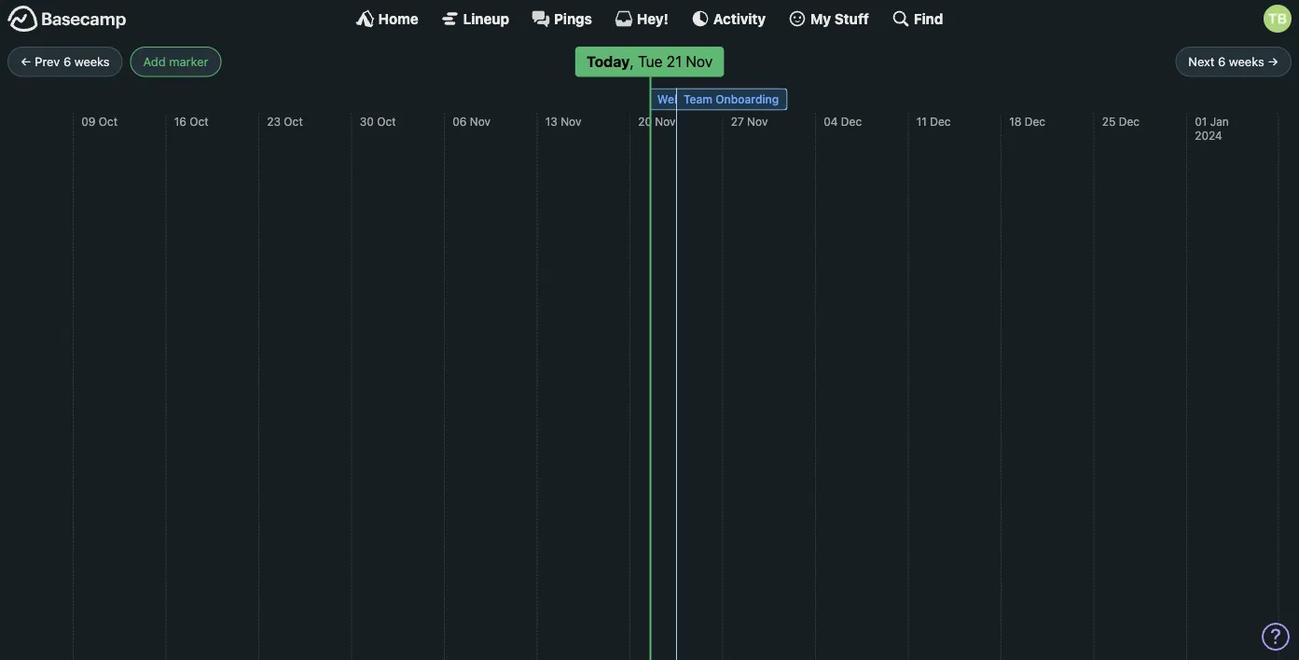 Task type: describe. For each thing, give the bounding box(es) containing it.
1 6 from the left
[[63, 55, 71, 69]]

20
[[638, 115, 652, 128]]

30 oct
[[360, 115, 396, 128]]

16 oct
[[174, 115, 209, 128]]

lineup
[[463, 10, 510, 27]]

team
[[684, 93, 713, 106]]

2 6 from the left
[[1219, 55, 1226, 69]]

hey! button
[[615, 9, 669, 28]]

dec for 25 dec
[[1119, 115, 1140, 128]]

18
[[1010, 115, 1022, 128]]

main element
[[0, 0, 1300, 36]]

2024
[[1195, 129, 1223, 142]]

activity
[[714, 10, 766, 27]]

today
[[587, 53, 630, 71]]

1 weeks from the left
[[74, 55, 110, 69]]

oct for 16 oct
[[190, 115, 209, 128]]

nov for 27 nov
[[748, 115, 768, 128]]

add marker link
[[130, 47, 222, 77]]

18 dec
[[1010, 115, 1046, 128]]

hey!
[[637, 10, 669, 27]]

pings button
[[532, 9, 592, 28]]

23 oct
[[267, 115, 303, 128]]

activity link
[[691, 9, 766, 28]]

27
[[731, 115, 744, 128]]

06
[[453, 115, 467, 128]]

next 6 weeks →
[[1189, 55, 1279, 69]]

welcome the deer to the carnival
[[658, 93, 835, 106]]

prev
[[35, 55, 60, 69]]

home
[[378, 10, 419, 27]]

team onboarding link
[[676, 88, 788, 111]]

deer
[[731, 93, 755, 106]]

my stuff
[[811, 10, 870, 27]]

09 oct
[[81, 115, 118, 128]]

nov for 20 nov
[[655, 115, 676, 128]]

01
[[1195, 115, 1208, 128]]

nov for 06 nov
[[470, 115, 491, 128]]

add
[[143, 55, 166, 69]]

13 nov
[[546, 115, 582, 128]]

06 nov
[[453, 115, 491, 128]]

2 weeks from the left
[[1230, 55, 1265, 69]]

to
[[758, 93, 769, 106]]

dec for 18 dec
[[1025, 115, 1046, 128]]

tim burton image
[[1264, 5, 1292, 33]]

find button
[[892, 9, 944, 28]]



Task type: vqa. For each thing, say whether or not it's contained in the screenshot.
Home link
yes



Task type: locate. For each thing, give the bounding box(es) containing it.
stuff
[[835, 10, 870, 27]]

dec right '11' at the top right of the page
[[930, 115, 951, 128]]

oct right 16
[[190, 115, 209, 128]]

nov right 13
[[561, 115, 582, 128]]

dec for 04 dec
[[842, 115, 862, 128]]

2 dec from the left
[[930, 115, 951, 128]]

0 horizontal spatial weeks
[[74, 55, 110, 69]]

←
[[21, 55, 31, 69]]

27 nov
[[731, 115, 768, 128]]

4 nov from the left
[[748, 115, 768, 128]]

nov right 27
[[748, 115, 768, 128]]

dec right 25
[[1119, 115, 1140, 128]]

4 oct from the left
[[377, 115, 396, 128]]

the
[[710, 93, 728, 106], [772, 93, 790, 106]]

oct right 23 on the left top of page
[[284, 115, 303, 128]]

16
[[174, 115, 187, 128]]

weeks
[[74, 55, 110, 69], [1230, 55, 1265, 69]]

13
[[546, 115, 558, 128]]

25 dec
[[1103, 115, 1140, 128]]

20 nov
[[638, 115, 676, 128]]

1 nov from the left
[[470, 115, 491, 128]]

3 oct from the left
[[284, 115, 303, 128]]

1 horizontal spatial the
[[772, 93, 790, 106]]

11 dec
[[917, 115, 951, 128]]

1 horizontal spatial 6
[[1219, 55, 1226, 69]]

2 oct from the left
[[190, 115, 209, 128]]

01 jan 2024
[[1195, 115, 1230, 142]]

oct right 09
[[99, 115, 118, 128]]

6 right next
[[1219, 55, 1226, 69]]

04 dec
[[824, 115, 862, 128]]

find
[[914, 10, 944, 27]]

nov for 13 nov
[[561, 115, 582, 128]]

my
[[811, 10, 832, 27]]

← prev 6 weeks
[[21, 55, 110, 69]]

dec
[[842, 115, 862, 128], [930, 115, 951, 128], [1025, 115, 1046, 128], [1119, 115, 1140, 128]]

4 dec from the left
[[1119, 115, 1140, 128]]

home link
[[356, 9, 419, 28]]

welcome
[[658, 93, 707, 106]]

welcome the deer to the carnival link
[[650, 88, 835, 111]]

lineup link
[[441, 9, 510, 28]]

09
[[81, 115, 96, 128]]

oct for 09 oct
[[99, 115, 118, 128]]

onboarding
[[716, 93, 779, 106]]

11
[[917, 115, 927, 128]]

the right to
[[772, 93, 790, 106]]

nov
[[470, 115, 491, 128], [561, 115, 582, 128], [655, 115, 676, 128], [748, 115, 768, 128]]

switch accounts image
[[7, 5, 127, 34]]

oct for 23 oct
[[284, 115, 303, 128]]

1 horizontal spatial weeks
[[1230, 55, 1265, 69]]

2 the from the left
[[772, 93, 790, 106]]

6
[[63, 55, 71, 69], [1219, 55, 1226, 69]]

marker
[[169, 55, 208, 69]]

3 dec from the left
[[1025, 115, 1046, 128]]

2 nov from the left
[[561, 115, 582, 128]]

team onboarding
[[684, 93, 779, 106]]

0 horizontal spatial the
[[710, 93, 728, 106]]

oct
[[99, 115, 118, 128], [190, 115, 209, 128], [284, 115, 303, 128], [377, 115, 396, 128]]

25
[[1103, 115, 1116, 128]]

weeks left →
[[1230, 55, 1265, 69]]

oct right 30
[[377, 115, 396, 128]]

dec right 18
[[1025, 115, 1046, 128]]

pings
[[554, 10, 592, 27]]

23
[[267, 115, 281, 128]]

carnival
[[793, 93, 835, 106]]

dec right 04
[[842, 115, 862, 128]]

1 oct from the left
[[99, 115, 118, 128]]

nov right 20
[[655, 115, 676, 128]]

next
[[1189, 55, 1215, 69]]

1 dec from the left
[[842, 115, 862, 128]]

my stuff button
[[789, 9, 870, 28]]

add marker
[[143, 55, 208, 69]]

nov right 06
[[470, 115, 491, 128]]

→
[[1268, 55, 1279, 69]]

oct for 30 oct
[[377, 115, 396, 128]]

6 right prev
[[63, 55, 71, 69]]

3 nov from the left
[[655, 115, 676, 128]]

weeks right prev
[[74, 55, 110, 69]]

jan
[[1211, 115, 1230, 128]]

0 horizontal spatial 6
[[63, 55, 71, 69]]

1 the from the left
[[710, 93, 728, 106]]

the left deer
[[710, 93, 728, 106]]

04
[[824, 115, 838, 128]]

30
[[360, 115, 374, 128]]

dec for 11 dec
[[930, 115, 951, 128]]



